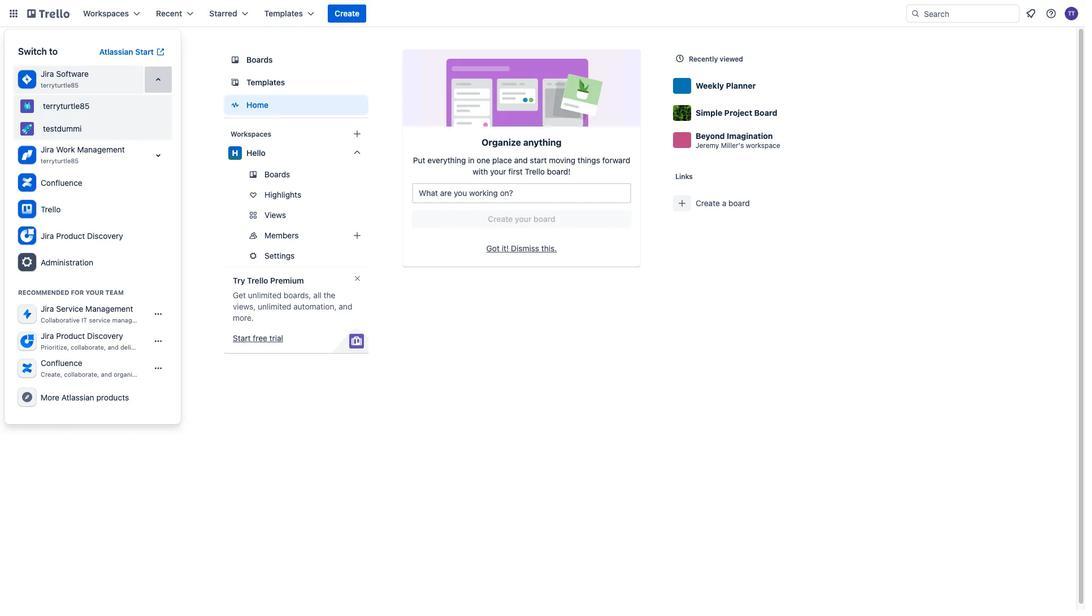 Task type: describe. For each thing, give the bounding box(es) containing it.
imagination
[[727, 131, 773, 140]]

moving
[[549, 156, 576, 165]]

new
[[142, 344, 154, 351]]

create your board
[[488, 214, 555, 224]]

templates inside popup button
[[264, 9, 303, 18]]

hello
[[246, 148, 266, 158]]

workspaces inside dropdown button
[[83, 9, 129, 18]]

confluence for confluence
[[41, 178, 82, 187]]

it!
[[502, 244, 509, 253]]

organize anything
[[482, 137, 562, 148]]

more
[[41, 393, 59, 402]]

forward
[[602, 156, 630, 165]]

starred button
[[202, 5, 255, 23]]

jira product discovery link
[[14, 223, 172, 249]]

jira service management options menu image
[[154, 310, 163, 319]]

beyond
[[696, 131, 725, 140]]

all
[[313, 291, 321, 300]]

and inside the put everything in one place and start moving things forward with your first trello board!
[[514, 156, 528, 165]]

board for create a board
[[729, 199, 750, 208]]

work
[[56, 145, 75, 154]]

work
[[156, 371, 170, 378]]

switch to
[[18, 46, 58, 57]]

your inside the put everything in one place and start moving things forward with your first trello board!
[[490, 167, 506, 176]]

views
[[264, 211, 286, 220]]

terryturtle85 inside 'link'
[[43, 101, 90, 111]]

in
[[468, 156, 474, 165]]

weekly
[[696, 81, 724, 90]]

management
[[112, 317, 151, 324]]

atlassian start link
[[93, 43, 172, 61]]

trello link
[[14, 196, 172, 223]]

anything
[[523, 137, 562, 148]]

recently
[[689, 55, 718, 63]]

dismiss
[[511, 244, 539, 253]]

more.
[[233, 313, 254, 323]]

it
[[82, 317, 87, 324]]

workspace
[[746, 142, 780, 149]]

back to home image
[[27, 5, 70, 23]]

create for create your board
[[488, 214, 513, 224]]

try trello premium get unlimited boards, all the views, unlimited automation, and more.
[[233, 276, 352, 323]]

automation,
[[293, 302, 337, 311]]

recent button
[[149, 5, 200, 23]]

get
[[233, 291, 246, 300]]

jira software terryturtle85
[[41, 69, 89, 89]]

with
[[473, 167, 488, 176]]

simple
[[696, 108, 722, 118]]

templates link
[[224, 72, 368, 93]]

more atlassian products
[[41, 393, 129, 402]]

1 horizontal spatial workspaces
[[231, 130, 271, 138]]

product for jira product discovery prioritize, collaborate, and deliver new ideas
[[56, 331, 85, 341]]

administration
[[41, 258, 93, 267]]

and inside confluence create, collaborate, and organize your work
[[101, 371, 112, 378]]

create for create
[[335, 9, 360, 18]]

switch to… image
[[8, 8, 19, 19]]

discovery for jira product discovery
[[87, 231, 123, 240]]

board
[[754, 108, 777, 118]]

everything
[[427, 156, 466, 165]]

prioritize,
[[41, 344, 69, 351]]

members link
[[224, 227, 368, 245]]

organize
[[482, 137, 521, 148]]

atlassian start
[[99, 47, 154, 57]]

create a board
[[696, 199, 750, 208]]

0 horizontal spatial trello
[[41, 205, 61, 214]]

software
[[56, 69, 89, 79]]

planner
[[726, 81, 756, 90]]

ideas
[[156, 344, 172, 351]]

more atlassian products link
[[14, 384, 172, 411]]

got
[[486, 244, 500, 253]]

views link
[[224, 206, 368, 224]]

collapse image
[[151, 73, 165, 86]]

jira product discovery prioritize, collaborate, and deliver new ideas
[[41, 331, 172, 351]]

create,
[[41, 371, 62, 378]]

jeremy
[[696, 142, 719, 149]]

trial
[[269, 334, 283, 343]]

first
[[508, 167, 523, 176]]

confluence link
[[14, 170, 172, 196]]

links
[[675, 172, 693, 180]]

templates button
[[258, 5, 321, 23]]

service
[[56, 304, 83, 314]]

put
[[413, 156, 425, 165]]

start
[[530, 156, 547, 165]]

add image
[[350, 229, 364, 242]]

board for create your board
[[534, 214, 555, 224]]

board image
[[228, 53, 242, 67]]

confluence for confluence create, collaborate, and organize your work
[[41, 359, 82, 368]]

products
[[96, 393, 129, 402]]

a
[[722, 199, 726, 208]]

confluence create, collaborate, and organize your work
[[41, 359, 170, 378]]

trello inside the put everything in one place and start moving things forward with your first trello board!
[[525, 167, 545, 176]]

your inside button
[[515, 214, 532, 224]]

highlights
[[264, 190, 301, 200]]

members
[[264, 231, 299, 240]]

put everything in one place and start moving things forward with your first trello board!
[[413, 156, 630, 176]]



Task type: locate. For each thing, give the bounding box(es) containing it.
boards link up templates link
[[224, 50, 368, 70]]

2 confluence from the top
[[41, 359, 82, 368]]

1 horizontal spatial start
[[233, 334, 251, 343]]

templates
[[264, 9, 303, 18], [246, 78, 285, 87]]

boards link
[[224, 50, 368, 70], [224, 166, 368, 184]]

jira service management collaborative it service management
[[41, 304, 151, 324]]

things
[[578, 156, 600, 165]]

boards
[[246, 55, 273, 64], [264, 170, 290, 179]]

trello inside try trello premium get unlimited boards, all the views, unlimited automation, and more.
[[247, 276, 268, 285]]

2 discovery from the top
[[87, 331, 123, 341]]

boards for templates
[[246, 55, 273, 64]]

templates right starred popup button
[[264, 9, 303, 18]]

boards right board image
[[246, 55, 273, 64]]

2 vertical spatial create
[[488, 214, 513, 224]]

unlimited down boards,
[[258, 302, 291, 311]]

1 vertical spatial confluence
[[41, 359, 82, 368]]

Search field
[[920, 5, 1019, 22]]

create your board button
[[412, 210, 631, 228]]

jira inside the jira software terryturtle85
[[41, 69, 54, 79]]

1 vertical spatial collaborate,
[[64, 371, 99, 378]]

confluence
[[41, 178, 82, 187], [41, 359, 82, 368]]

atlassian
[[99, 47, 133, 57], [61, 393, 94, 402]]

start up collapse icon
[[135, 47, 154, 57]]

confluence up create,
[[41, 359, 82, 368]]

workspaces up atlassian start
[[83, 9, 129, 18]]

0 vertical spatial workspaces
[[83, 9, 129, 18]]

0 vertical spatial product
[[56, 231, 85, 240]]

0 horizontal spatial your
[[141, 371, 154, 378]]

primary element
[[0, 0, 1085, 27]]

0 vertical spatial board
[[729, 199, 750, 208]]

atlassian down workspaces dropdown button
[[99, 47, 133, 57]]

your
[[490, 167, 506, 176], [515, 214, 532, 224], [141, 371, 154, 378]]

and inside jira product discovery prioritize, collaborate, and deliver new ideas
[[108, 344, 119, 351]]

simple project board
[[696, 108, 777, 118]]

jira down to
[[41, 69, 54, 79]]

free
[[253, 334, 267, 343]]

1 horizontal spatial board
[[729, 199, 750, 208]]

got it! dismiss this.
[[486, 244, 557, 253]]

product down collaborative
[[56, 331, 85, 341]]

discovery
[[87, 231, 123, 240], [87, 331, 123, 341]]

0 horizontal spatial workspaces
[[83, 9, 129, 18]]

collaborate, up more atlassian products
[[64, 371, 99, 378]]

0 vertical spatial atlassian
[[99, 47, 133, 57]]

terryturtle85 inside jira work management terryturtle85
[[41, 157, 79, 165]]

unlimited
[[248, 291, 281, 300], [258, 302, 291, 311]]

create for create a board
[[696, 199, 720, 208]]

trello down start
[[525, 167, 545, 176]]

management inside jira work management terryturtle85
[[77, 145, 125, 154]]

terryturtle85 link
[[14, 95, 172, 118]]

jira for jira product discovery
[[41, 231, 54, 240]]

start left free
[[233, 334, 251, 343]]

create a board button
[[669, 190, 862, 217]]

your left the 'work'
[[141, 371, 154, 378]]

jira for jira service management collaborative it service management
[[41, 304, 54, 314]]

board up this. at the top of page
[[534, 214, 555, 224]]

deliver
[[120, 344, 140, 351]]

confluence down work
[[41, 178, 82, 187]]

1 vertical spatial templates
[[246, 78, 285, 87]]

0 vertical spatial templates
[[264, 9, 303, 18]]

got it! dismiss this. button
[[412, 240, 631, 258]]

board!
[[547, 167, 571, 176]]

template board image
[[228, 76, 242, 89]]

recently viewed
[[689, 55, 743, 63]]

boards,
[[284, 291, 311, 300]]

0 vertical spatial management
[[77, 145, 125, 154]]

try
[[233, 276, 245, 285]]

settings image
[[20, 255, 34, 269]]

team
[[105, 289, 124, 296]]

collaborate,
[[71, 344, 106, 351], [64, 371, 99, 378]]

discovery inside jira product discovery prioritize, collaborate, and deliver new ideas
[[87, 331, 123, 341]]

1 vertical spatial discovery
[[87, 331, 123, 341]]

to
[[49, 46, 58, 57]]

terry turtle (terryturtle) image
[[1065, 7, 1078, 20]]

2 vertical spatial trello
[[247, 276, 268, 285]]

settings
[[264, 251, 295, 261]]

boards for highlights
[[264, 170, 290, 179]]

terryturtle85 down software
[[41, 82, 79, 89]]

0 vertical spatial boards link
[[224, 50, 368, 70]]

project
[[724, 108, 752, 118]]

testdummi link
[[14, 118, 172, 140]]

trello up jira product discovery
[[41, 205, 61, 214]]

collaborate, up confluence create, collaborate, and organize your work
[[71, 344, 106, 351]]

beyond imagination jeremy miller's workspace
[[696, 131, 780, 149]]

expand image
[[151, 149, 165, 162]]

weekly planner
[[696, 81, 756, 90]]

create inside primary element
[[335, 9, 360, 18]]

1 vertical spatial trello
[[41, 205, 61, 214]]

1 vertical spatial boards
[[264, 170, 290, 179]]

board right a
[[729, 199, 750, 208]]

1 vertical spatial product
[[56, 331, 85, 341]]

management
[[77, 145, 125, 154], [85, 304, 133, 314]]

recommended for your team
[[18, 289, 124, 296]]

for
[[71, 289, 84, 296]]

2 vertical spatial your
[[141, 371, 154, 378]]

your down place at the top
[[490, 167, 506, 176]]

jira for jira work management terryturtle85
[[41, 145, 54, 154]]

jira work management terryturtle85
[[41, 145, 125, 165]]

management up service
[[85, 304, 133, 314]]

home link
[[224, 95, 368, 115]]

your down what are you working on? text box
[[515, 214, 532, 224]]

confluence options menu image
[[154, 364, 163, 373]]

home image
[[228, 98, 242, 112]]

boards link for templates
[[224, 50, 368, 70]]

organize
[[114, 371, 139, 378]]

2 vertical spatial terryturtle85
[[41, 157, 79, 165]]

0 horizontal spatial atlassian
[[61, 393, 94, 402]]

jira for jira product discovery prioritize, collaborate, and deliver new ideas
[[41, 331, 54, 341]]

0 vertical spatial terryturtle85
[[41, 82, 79, 89]]

views,
[[233, 302, 256, 311]]

h
[[232, 148, 238, 158]]

start inside the start free trial "button"
[[233, 334, 251, 343]]

search image
[[911, 9, 920, 18]]

the
[[324, 291, 335, 300]]

create button
[[328, 5, 366, 23]]

boards link for highlights
[[224, 166, 368, 184]]

1 vertical spatial unlimited
[[258, 302, 291, 311]]

2 horizontal spatial trello
[[525, 167, 545, 176]]

discovery down service
[[87, 331, 123, 341]]

collaborate, inside confluence create, collaborate, and organize your work
[[64, 371, 99, 378]]

0 notifications image
[[1024, 7, 1038, 20]]

0 vertical spatial collaborate,
[[71, 344, 106, 351]]

What are you working on? text field
[[412, 183, 631, 203]]

atlassian inside more atlassian products link
[[61, 393, 94, 402]]

trello
[[525, 167, 545, 176], [41, 205, 61, 214], [247, 276, 268, 285]]

create a workspace image
[[350, 127, 364, 141]]

0 vertical spatial boards
[[246, 55, 273, 64]]

1 vertical spatial terryturtle85
[[43, 101, 90, 111]]

1 confluence from the top
[[41, 178, 82, 187]]

boards link up the highlights link in the left of the page
[[224, 166, 368, 184]]

place
[[492, 156, 512, 165]]

0 vertical spatial confluence
[[41, 178, 82, 187]]

product inside jira product discovery prioritize, collaborate, and deliver new ideas
[[56, 331, 85, 341]]

1 horizontal spatial create
[[488, 214, 513, 224]]

simple project board link
[[669, 99, 862, 127]]

1 boards link from the top
[[224, 50, 368, 70]]

jira up administration
[[41, 231, 54, 240]]

2 product from the top
[[56, 331, 85, 341]]

0 vertical spatial your
[[490, 167, 506, 176]]

terryturtle85
[[41, 82, 79, 89], [43, 101, 90, 111], [41, 157, 79, 165]]

one
[[477, 156, 490, 165]]

recommended
[[18, 289, 69, 296]]

collaborate, inside jira product discovery prioritize, collaborate, and deliver new ideas
[[71, 344, 106, 351]]

highlights link
[[224, 186, 368, 204]]

2 horizontal spatial your
[[515, 214, 532, 224]]

terryturtle85 down work
[[41, 157, 79, 165]]

boards up the highlights
[[264, 170, 290, 179]]

1 horizontal spatial trello
[[247, 276, 268, 285]]

management inside jira service management collaborative it service management
[[85, 304, 133, 314]]

jira inside jira service management collaborative it service management
[[41, 304, 54, 314]]

and left deliver
[[108, 344, 119, 351]]

0 vertical spatial create
[[335, 9, 360, 18]]

workspaces up "hello"
[[231, 130, 271, 138]]

atlassian right more
[[61, 393, 94, 402]]

4 jira from the top
[[41, 304, 54, 314]]

start free trial button
[[233, 333, 283, 344]]

terryturtle85 inside the jira software terryturtle85
[[41, 82, 79, 89]]

0 vertical spatial trello
[[525, 167, 545, 176]]

0 horizontal spatial create
[[335, 9, 360, 18]]

discovery for jira product discovery prioritize, collaborate, and deliver new ideas
[[87, 331, 123, 341]]

1 vertical spatial atlassian
[[61, 393, 94, 402]]

1 vertical spatial boards link
[[224, 166, 368, 184]]

1 vertical spatial your
[[515, 214, 532, 224]]

management for jira work management
[[77, 145, 125, 154]]

jira
[[41, 69, 54, 79], [41, 145, 54, 154], [41, 231, 54, 240], [41, 304, 54, 314], [41, 331, 54, 341]]

switch
[[18, 46, 47, 57]]

jira for jira software terryturtle85
[[41, 69, 54, 79]]

jira product discovery options menu image
[[154, 337, 163, 346]]

2 horizontal spatial create
[[696, 199, 720, 208]]

0 horizontal spatial start
[[135, 47, 154, 57]]

start inside atlassian start link
[[135, 47, 154, 57]]

1 vertical spatial start
[[233, 334, 251, 343]]

terryturtle85 up testdummi
[[43, 101, 90, 111]]

starred
[[209, 9, 237, 18]]

your
[[86, 289, 104, 296]]

your inside confluence create, collaborate, and organize your work
[[141, 371, 154, 378]]

jira up prioritize,
[[41, 331, 54, 341]]

0 vertical spatial discovery
[[87, 231, 123, 240]]

5 jira from the top
[[41, 331, 54, 341]]

start free trial
[[233, 334, 283, 343]]

3 jira from the top
[[41, 231, 54, 240]]

and right automation,
[[339, 302, 352, 311]]

jira left work
[[41, 145, 54, 154]]

recent
[[156, 9, 182, 18]]

weekly planner link
[[669, 72, 862, 99]]

templates up the home
[[246, 78, 285, 87]]

1 discovery from the top
[[87, 231, 123, 240]]

service
[[89, 317, 110, 324]]

confluence inside "link"
[[41, 178, 82, 187]]

product for jira product discovery
[[56, 231, 85, 240]]

viewed
[[720, 55, 743, 63]]

jira product discovery
[[41, 231, 123, 240]]

0 vertical spatial start
[[135, 47, 154, 57]]

1 vertical spatial board
[[534, 214, 555, 224]]

product
[[56, 231, 85, 240], [56, 331, 85, 341]]

and left "organize"
[[101, 371, 112, 378]]

1 vertical spatial management
[[85, 304, 133, 314]]

and up first
[[514, 156, 528, 165]]

1 product from the top
[[56, 231, 85, 240]]

testdummi
[[43, 124, 82, 133]]

management for jira service management
[[85, 304, 133, 314]]

0 horizontal spatial board
[[534, 214, 555, 224]]

management down testdummi link
[[77, 145, 125, 154]]

unlimited up views,
[[248, 291, 281, 300]]

create
[[335, 9, 360, 18], [696, 199, 720, 208], [488, 214, 513, 224]]

jira down recommended
[[41, 304, 54, 314]]

miller's
[[721, 142, 744, 149]]

trello right try
[[247, 276, 268, 285]]

atlassian inside atlassian start link
[[99, 47, 133, 57]]

2 jira from the top
[[41, 145, 54, 154]]

jira inside jira work management terryturtle85
[[41, 145, 54, 154]]

confluence inside confluence create, collaborate, and organize your work
[[41, 359, 82, 368]]

discovery down trello link
[[87, 231, 123, 240]]

1 vertical spatial create
[[696, 199, 720, 208]]

1 horizontal spatial atlassian
[[99, 47, 133, 57]]

2 boards link from the top
[[224, 166, 368, 184]]

0 vertical spatial unlimited
[[248, 291, 281, 300]]

1 vertical spatial workspaces
[[231, 130, 271, 138]]

jira inside jira product discovery prioritize, collaborate, and deliver new ideas
[[41, 331, 54, 341]]

product up administration
[[56, 231, 85, 240]]

workspaces button
[[76, 5, 147, 23]]

open information menu image
[[1046, 8, 1057, 19]]

1 jira from the top
[[41, 69, 54, 79]]

administration link
[[14, 249, 172, 276]]

and inside try trello premium get unlimited boards, all the views, unlimited automation, and more.
[[339, 302, 352, 311]]

1 horizontal spatial your
[[490, 167, 506, 176]]



Task type: vqa. For each thing, say whether or not it's contained in the screenshot.
Copy board link
no



